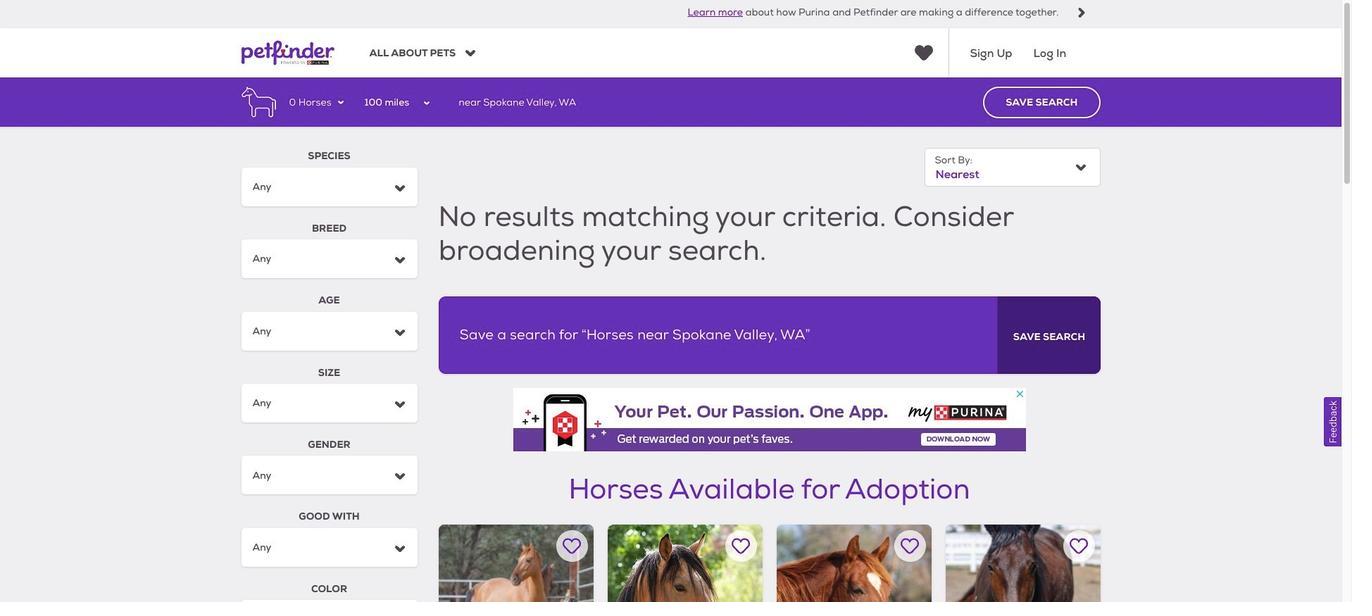 Task type: locate. For each thing, give the bounding box(es) containing it.
petfinder home image
[[241, 28, 334, 78]]

main content
[[0, 78, 1342, 602]]



Task type: describe. For each thing, give the bounding box(es) containing it.
advertisement element
[[513, 388, 1026, 452]]

clancy, adoptable horse, adult male quarterhorse, kanab, ut. image
[[607, 525, 762, 602]]

nascar, adoptable horse, young female mustang, denver, co. image
[[946, 525, 1100, 602]]

red, adoptable horse, adult male grade, el dorado hills, ca. image
[[438, 525, 593, 602]]

june, adoptable horse, adult female quarterhorse, scotland, sd. image
[[776, 525, 931, 602]]



